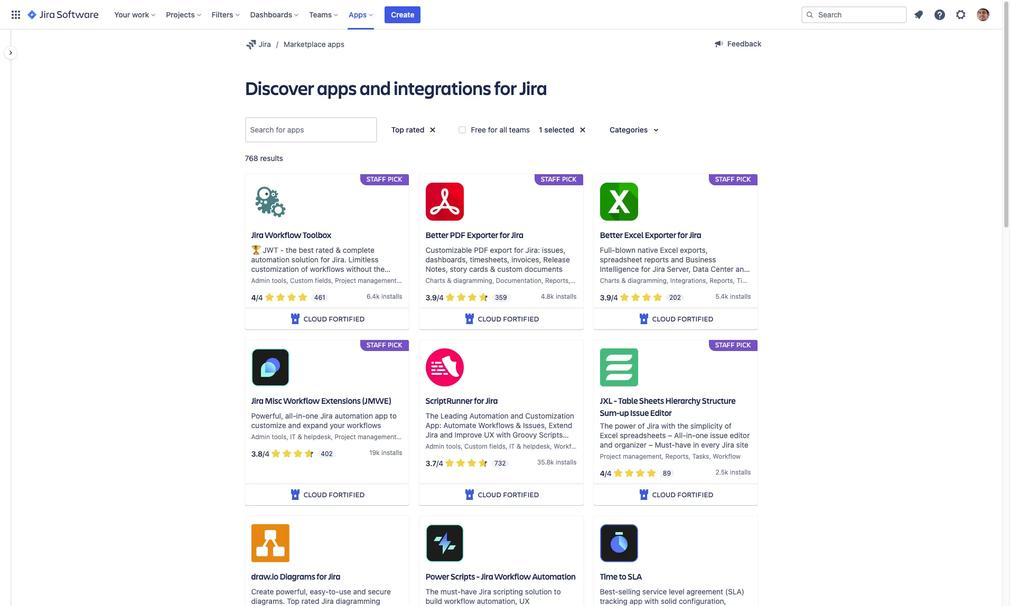 Task type: locate. For each thing, give the bounding box(es) containing it.
extensions
[[321, 395, 361, 406]]

1 charts from the left
[[426, 277, 445, 285]]

, up 732 on the bottom of page
[[506, 443, 507, 451]]

0 vertical spatial –
[[668, 431, 672, 440]]

– up must‑have
[[668, 431, 672, 440]]

0 vertical spatial the
[[426, 412, 439, 421]]

1 horizontal spatial create
[[391, 10, 414, 19]]

of inside 🏆 jwt - the best rated & complete automation solution for jira. limitless customization of workflows without the need to code
[[301, 265, 308, 274]]

intelligence
[[600, 265, 639, 274]]

dashboards button
[[247, 6, 303, 23]]

s right 5.4k
[[748, 293, 751, 301]]

2 3.9 / 4 from the left
[[600, 293, 618, 302]]

1 vertical spatial excel
[[660, 246, 678, 255]]

1 horizontal spatial -
[[476, 571, 480, 582]]

2 better from the left
[[600, 230, 623, 241]]

cloud fortified for better pdf exporter for jira
[[478, 314, 539, 324]]

better excel exporter for jira image
[[600, 183, 638, 221]]

scripts inside the leading automation and customization app: automate workflows & issues, extend jira and improve ux with groovy scripts and jql
[[539, 431, 563, 440]]

1 horizontal spatial automation
[[532, 571, 576, 582]]

3.9
[[426, 293, 437, 302], [600, 293, 611, 302]]

0 vertical spatial it
[[290, 433, 296, 441]]

1 horizontal spatial –
[[668, 431, 672, 440]]

create inside create button
[[391, 10, 414, 19]]

excel up the blown
[[624, 230, 644, 241]]

2 horizontal spatial -
[[614, 395, 617, 406]]

install right 4.8k
[[556, 293, 573, 301]]

excel inside full-blown native excel exports, spreadsheet reports and business intelligence for jira server, data center and cloud
[[660, 246, 678, 255]]

helpdesk down the groovy
[[523, 443, 550, 451]]

reports
[[644, 255, 669, 264]]

time up 4.8k install s
[[572, 277, 587, 285]]

1 horizontal spatial diagramming
[[628, 277, 667, 285]]

1 vertical spatial solution
[[525, 588, 552, 597]]

install
[[381, 293, 399, 301], [556, 293, 573, 301], [730, 293, 748, 301], [381, 449, 399, 457], [556, 459, 573, 467], [730, 469, 748, 477]]

charts & diagramming , integrations , reports , time tracking
[[600, 277, 777, 285]]

must‑have
[[655, 441, 691, 450]]

, up 6.4k install s
[[397, 277, 399, 285]]

admin inside powerful, all-in-one jira automation app to customize and expand your workflows admin tools , it & helpdesk , project management , workflow
[[251, 433, 270, 441]]

admin down customize
[[251, 433, 270, 441]]

one down simplicity in the right of the page
[[696, 431, 708, 440]]

0 vertical spatial rated
[[406, 125, 424, 134]]

1 horizontal spatial solution
[[525, 588, 552, 597]]

charts down intelligence
[[600, 277, 620, 285]]

appswitcher icon image
[[10, 8, 22, 21]]

and
[[360, 75, 391, 100], [671, 255, 684, 264], [736, 265, 748, 274], [511, 412, 523, 421], [288, 421, 301, 430], [440, 431, 453, 440], [426, 440, 438, 449], [600, 441, 613, 450], [353, 588, 366, 597]]

for inside 🏆 jwt - the best rated & complete automation solution for jira. limitless customization of workflows without the need to code
[[321, 255, 330, 264]]

automation,
[[477, 597, 517, 606]]

custom down the customization
[[290, 277, 313, 285]]

0 horizontal spatial top
[[287, 597, 299, 606]]

toolbox
[[303, 230, 331, 241]]

3.9 / 4 for better excel exporter for jira
[[600, 293, 618, 302]]

jira.
[[332, 255, 346, 264]]

project down without
[[335, 277, 356, 285]]

scripts down the extend
[[539, 431, 563, 440]]

better for better pdf exporter for jira
[[426, 230, 449, 241]]

work
[[132, 10, 149, 19]]

0 vertical spatial fields
[[315, 277, 331, 285]]

2 vertical spatial excel
[[600, 431, 618, 440]]

app down the (jmwe)
[[375, 412, 388, 421]]

jira software image
[[27, 8, 98, 21], [27, 8, 98, 21]]

0 vertical spatial the
[[286, 246, 297, 255]]

19k
[[369, 449, 380, 457]]

1 vertical spatial rated
[[316, 246, 334, 255]]

4 / 4
[[251, 293, 263, 302], [600, 469, 612, 478]]

fields down ux
[[489, 443, 506, 451]]

time up 5.4k install s
[[737, 277, 751, 285]]

management inside the power of jira with the simplicity of excel spreadsheets – all-in-one issue editor and organizer – must‑have in every jira site project management , reports , tasks , workflow
[[623, 453, 662, 461]]

jira up spreadsheets
[[647, 422, 659, 431]]

, down server,
[[667, 277, 669, 285]]

s for better excel exporter for jira
[[748, 293, 751, 301]]

project
[[335, 277, 356, 285], [335, 433, 356, 441], [600, 453, 621, 461]]

cloud
[[304, 314, 327, 324], [478, 314, 501, 324], [652, 314, 676, 324], [304, 490, 327, 500], [478, 490, 501, 500], [652, 490, 676, 500]]

tools for jira
[[272, 277, 286, 285]]

workflow
[[265, 230, 301, 241], [400, 277, 428, 285], [283, 395, 320, 406], [400, 433, 428, 441], [554, 443, 582, 451], [713, 453, 741, 461], [495, 571, 531, 582]]

workflows
[[310, 265, 344, 274], [347, 421, 381, 430]]

4 for jxl - table sheets hierarchy structure sum-up issue editor
[[607, 469, 612, 478]]

s for jira workflow toolbox
[[399, 293, 402, 301]]

s right 4.8k
[[573, 293, 577, 301]]

in-
[[296, 412, 306, 421], [686, 431, 696, 440]]

1 horizontal spatial app
[[630, 597, 643, 606]]

1 vertical spatial in-
[[686, 431, 696, 440]]

charts inside the customizable pdf export for jira: issues, dashboards, timesheets, invoices, release notes, story cards & custom documents charts & diagramming , documentation , reports , time tracking
[[426, 277, 445, 285]]

the left best
[[286, 246, 297, 255]]

0 horizontal spatial pdf
[[450, 230, 466, 241]]

(sla)
[[725, 588, 744, 597]]

fortified down admin tools , custom fields , project management , workflow on the top left
[[329, 314, 365, 324]]

solution inside 🏆 jwt - the best rated & complete automation solution for jira. limitless customization of workflows without the need to code
[[292, 255, 319, 264]]

0 vertical spatial in-
[[296, 412, 306, 421]]

and inside powerful, all-in-one jira automation app to customize and expand your workflows admin tools , it & helpdesk , project management , workflow
[[288, 421, 301, 430]]

-
[[280, 246, 284, 255], [614, 395, 617, 406], [476, 571, 480, 582]]

charts
[[426, 277, 445, 285], [600, 277, 620, 285]]

1 horizontal spatial reports
[[665, 453, 689, 461]]

automate
[[443, 421, 476, 430]]

and inside the power of jira with the simplicity of excel spreadsheets – all-in-one issue editor and organizer – must‑have in every jira site project management , reports , tasks , workflow
[[600, 441, 613, 450]]

for down reports
[[641, 265, 651, 274]]

3.8
[[251, 449, 263, 458]]

cloud fortified for jxl - table sheets hierarchy structure sum-up issue editor
[[652, 490, 713, 500]]

the inside the leading automation and customization app: automate workflows & issues, extend jira and improve ux with groovy scripts and jql
[[426, 412, 439, 421]]

management up 6.4k
[[358, 277, 397, 285]]

jira up 🏆 on the left of page
[[251, 230, 264, 241]]

- up have
[[476, 571, 480, 582]]

359
[[495, 294, 507, 302]]

, up 35.8k
[[550, 443, 552, 451]]

create inside create powerful, easy-to-use and secure diagrams. top rated jira diagrammin
[[251, 588, 274, 597]]

4 for better pdf exporter for jira
[[439, 293, 444, 302]]

pick for jira workflow toolbox
[[388, 175, 402, 184]]

0 vertical spatial automation
[[470, 412, 509, 421]]

primary element
[[6, 0, 801, 29]]

staff for jira misc workflow extensions (jmwe)
[[367, 340, 386, 350]]

custom
[[290, 277, 313, 285], [464, 443, 487, 451]]

of up "issue"
[[725, 422, 732, 431]]

0 horizontal spatial automation
[[251, 255, 290, 264]]

one
[[306, 412, 318, 421], [696, 431, 708, 440]]

1 vertical spatial 4 / 4
[[600, 469, 612, 478]]

solution down best
[[292, 255, 319, 264]]

2 vertical spatial rated
[[301, 597, 319, 606]]

2 horizontal spatial with
[[661, 422, 675, 431]]

2 exporter from the left
[[645, 230, 676, 241]]

the
[[286, 246, 297, 255], [374, 265, 385, 274], [677, 422, 688, 431]]

2 horizontal spatial reports
[[710, 277, 733, 285]]

the inside the must-have jira scripting solution to build workflow automation, u
[[426, 588, 439, 597]]

0 vertical spatial management
[[358, 277, 397, 285]]

of down best
[[301, 265, 308, 274]]

to inside powerful, all-in-one jira automation app to customize and expand your workflows admin tools , it & helpdesk , project management , workflow
[[390, 412, 397, 421]]

to-
[[329, 588, 339, 597]]

1 horizontal spatial remove selected image
[[576, 124, 589, 136]]

0 vertical spatial tools
[[272, 277, 286, 285]]

s right 35.8k
[[573, 459, 577, 467]]

1 diagramming from the left
[[453, 277, 492, 285]]

1 horizontal spatial helpdesk
[[523, 443, 550, 451]]

your profile and settings image
[[977, 8, 990, 21]]

2 vertical spatial tools
[[446, 443, 461, 451]]

with down service
[[645, 597, 659, 606]]

, down documents
[[542, 277, 543, 285]]

, up 5.4k install s
[[733, 277, 735, 285]]

fortified down 359
[[503, 314, 539, 324]]

1 vertical spatial management
[[358, 433, 396, 441]]

3.9 for better pdf exporter for jira
[[426, 293, 437, 302]]

rated
[[406, 125, 424, 134], [316, 246, 334, 255], [301, 597, 319, 606]]

workflow inside the power of jira with the simplicity of excel spreadsheets – all-in-one issue editor and organizer – must‑have in every jira site project management , reports , tasks , workflow
[[713, 453, 741, 461]]

pick for better excel exporter for jira
[[736, 175, 751, 184]]

remove selected image right the selected
[[576, 124, 589, 136]]

0 horizontal spatial exporter
[[467, 230, 498, 241]]

1 horizontal spatial top
[[391, 125, 404, 134]]

1 vertical spatial app
[[630, 597, 643, 606]]

rated down easy-
[[301, 597, 319, 606]]

workflows right your at the bottom of page
[[347, 421, 381, 430]]

with down editor
[[661, 422, 675, 431]]

jql
[[440, 440, 454, 449]]

1 3.9 from the left
[[426, 293, 437, 302]]

app inside powerful, all-in-one jira automation app to customize and expand your workflows admin tools , it & helpdesk , project management , workflow
[[375, 412, 388, 421]]

1 vertical spatial workflows
[[347, 421, 381, 430]]

2 horizontal spatial time
[[737, 277, 751, 285]]

2 remove selected image from the left
[[576, 124, 589, 136]]

0 horizontal spatial fields
[[315, 277, 331, 285]]

jira inside create powerful, easy-to-use and secure diagrams. top rated jira diagrammin
[[321, 597, 334, 606]]

one inside powerful, all-in-one jira automation app to customize and expand your workflows admin tools , it & helpdesk , project management , workflow
[[306, 412, 318, 421]]

- for power scripts - jira workflow automation
[[476, 571, 480, 582]]

35.8k install s
[[537, 459, 577, 467]]

fields for scriptrunner for jira
[[489, 443, 506, 451]]

4.8k install s
[[541, 293, 577, 301]]

full-
[[600, 246, 615, 255]]

cloud fortified down 359
[[478, 314, 539, 324]]

workflow up "2.5k"
[[713, 453, 741, 461]]

create powerful, easy-to-use and secure diagrams. top rated jira diagrammin
[[251, 588, 391, 607]]

exporter up native
[[645, 230, 676, 241]]

the for scriptrunner for jira
[[426, 412, 439, 421]]

fortified for better pdf exporter for jira
[[503, 314, 539, 324]]

jira link
[[245, 38, 271, 51]]

better pdf exporter for jira image
[[426, 183, 464, 221]]

1 horizontal spatial 3.9
[[600, 293, 611, 302]]

one up expand
[[306, 412, 318, 421]]

tracking inside best-selling service level agreement (sla) tracking app with solid configuration
[[600, 597, 628, 606]]

- right 'jxl'
[[614, 395, 617, 406]]

to down the customization
[[270, 274, 277, 283]]

Search field
[[801, 6, 907, 23]]

0 horizontal spatial solution
[[292, 255, 319, 264]]

3.9 / 4
[[426, 293, 444, 302], [600, 293, 618, 302]]

2 horizontal spatial excel
[[660, 246, 678, 255]]

easy-
[[310, 588, 329, 597]]

jira down to-
[[321, 597, 334, 606]]

cloud fortified down 89
[[652, 490, 713, 500]]

1 horizontal spatial 3.9 / 4
[[600, 293, 618, 302]]

exporter
[[467, 230, 498, 241], [645, 230, 676, 241]]

solid
[[661, 597, 677, 606]]

jira up your at the bottom of page
[[320, 412, 333, 421]]

app inside best-selling service level agreement (sla) tracking app with solid configuration
[[630, 597, 643, 606]]

custom down improve
[[464, 443, 487, 451]]

draw.io diagrams for jira image
[[251, 525, 289, 563]]

jira inside full-blown native excel exports, spreadsheet reports and business intelligence for jira server, data center and cloud
[[653, 265, 665, 274]]

2 3.9 from the left
[[600, 293, 611, 302]]

cloud fortified app badge image
[[289, 313, 302, 326], [289, 489, 302, 502], [638, 489, 650, 502]]

2 vertical spatial management
[[623, 453, 662, 461]]

pick for better pdf exporter for jira
[[562, 175, 577, 184]]

powerful, all-in-one jira automation app to customize and expand your workflows admin tools , it & helpdesk , project management , workflow
[[251, 412, 428, 441]]

fortified for jira misc workflow extensions (jmwe)
[[329, 490, 365, 500]]

0 horizontal spatial remove selected image
[[427, 124, 439, 136]]

in- inside powerful, all-in-one jira automation app to customize and expand your workflows admin tools , it & helpdesk , project management , workflow
[[296, 412, 306, 421]]

it down all-
[[290, 433, 296, 441]]

solution inside the must-have jira scripting solution to build workflow automation, u
[[525, 588, 552, 597]]

charts down notes,
[[426, 277, 445, 285]]

fortified
[[329, 314, 365, 324], [503, 314, 539, 324], [677, 314, 713, 324], [329, 490, 365, 500], [503, 490, 539, 500], [677, 490, 713, 500]]

documentation
[[496, 277, 542, 285]]

the up app:
[[426, 412, 439, 421]]

0 horizontal spatial helpdesk
[[304, 433, 331, 441]]

expand
[[303, 421, 328, 430]]

apps down marketplace apps link at the top of the page
[[317, 75, 357, 100]]

2 diagramming from the left
[[628, 277, 667, 285]]

0 vertical spatial apps
[[328, 40, 344, 49]]

to inside the must-have jira scripting solution to build workflow automation, u
[[554, 588, 561, 597]]

rated inside create powerful, easy-to-use and secure diagrams. top rated jira diagrammin
[[301, 597, 319, 606]]

cloud fortified app badge image for pdf
[[463, 313, 476, 326]]

pdf inside the customizable pdf export for jira: issues, dashboards, timesheets, invoices, release notes, story cards & custom documents charts & diagramming , documentation , reports , time tracking
[[474, 246, 488, 255]]

workflows inside powerful, all-in-one jira automation app to customize and expand your workflows admin tools , it & helpdesk , project management , workflow
[[347, 421, 381, 430]]

2 vertical spatial admin
[[426, 443, 444, 451]]

better for better excel exporter for jira
[[600, 230, 623, 241]]

workflow up jwt
[[265, 230, 301, 241]]

1 remove selected image from the left
[[427, 124, 439, 136]]

excel down power
[[600, 431, 618, 440]]

extend
[[549, 421, 572, 430]]

0 vertical spatial scripts
[[539, 431, 563, 440]]

1 horizontal spatial fields
[[489, 443, 506, 451]]

server,
[[667, 265, 691, 274]]

selling
[[618, 588, 640, 597]]

0 vertical spatial automation
[[251, 255, 290, 264]]

context icon image
[[245, 38, 258, 51], [245, 38, 258, 51]]

0 horizontal spatial with
[[496, 431, 511, 440]]

hierarchy
[[665, 395, 701, 406]]

workflow
[[444, 597, 475, 606]]

0 vertical spatial helpdesk
[[304, 433, 331, 441]]

3.9 down notes,
[[426, 293, 437, 302]]

, down all-
[[286, 433, 288, 441]]

1 horizontal spatial automation
[[335, 412, 373, 421]]

cloud down the 402
[[304, 490, 327, 500]]

fortified for jxl - table sheets hierarchy structure sum-up issue editor
[[677, 490, 713, 500]]

6.4k
[[367, 293, 380, 301]]

scripts
[[539, 431, 563, 440], [451, 571, 475, 582]]

- inside 🏆 jwt - the best rated & complete automation solution for jira. limitless customization of workflows without the need to code
[[280, 246, 284, 255]]

1 vertical spatial pdf
[[474, 246, 488, 255]]

pdf for customizable
[[474, 246, 488, 255]]

in- up in
[[686, 431, 696, 440]]

jira workflow toolbox
[[251, 230, 331, 241]]

discover
[[245, 75, 314, 100]]

helpdesk down expand
[[304, 433, 331, 441]]

tasks
[[692, 453, 709, 461]]

rated inside 🏆 jwt - the best rated & complete automation solution for jira. limitless customization of workflows without the need to code
[[316, 246, 334, 255]]

custom
[[497, 265, 523, 274]]

create up diagrams.
[[251, 588, 274, 597]]

1 vertical spatial create
[[251, 588, 274, 597]]

cloud fortified app badge image for table
[[638, 489, 650, 502]]

install right 35.8k
[[556, 459, 573, 467]]

top inside create powerful, easy-to-use and secure diagrams. top rated jira diagrammin
[[287, 597, 299, 606]]

dashboards
[[250, 10, 292, 19]]

0 vertical spatial admin
[[251, 277, 270, 285]]

2 horizontal spatial the
[[677, 422, 688, 431]]

admin for jira
[[251, 277, 270, 285]]

s for jira misc workflow extensions (jmwe)
[[399, 449, 402, 457]]

it inside powerful, all-in-one jira automation app to customize and expand your workflows admin tools , it & helpdesk , project management , workflow
[[290, 433, 296, 441]]

/ for better pdf exporter for jira
[[437, 293, 439, 302]]

create for create
[[391, 10, 414, 19]]

0 horizontal spatial automation
[[470, 412, 509, 421]]

spreadsheets
[[620, 431, 666, 440]]

s for scriptrunner for jira
[[573, 459, 577, 467]]

2 vertical spatial the
[[677, 422, 688, 431]]

, up the 19k install s
[[396, 433, 398, 441]]

1 horizontal spatial one
[[696, 431, 708, 440]]

jxl
[[600, 395, 613, 406]]

tracking
[[589, 277, 613, 285], [753, 277, 777, 285], [600, 597, 628, 606]]

0 vertical spatial -
[[280, 246, 284, 255]]

cloud for jira misc workflow extensions (jmwe)
[[304, 490, 327, 500]]

for up all
[[494, 75, 517, 100]]

0 horizontal spatial diagramming
[[453, 277, 492, 285]]

for up invoices,
[[514, 246, 524, 255]]

3.9 / 4 down cloud in the top of the page
[[600, 293, 618, 302]]

0 vertical spatial project
[[335, 277, 356, 285]]

0 horizontal spatial charts
[[426, 277, 445, 285]]

0 horizontal spatial 3.9 / 4
[[426, 293, 444, 302]]

search image
[[806, 10, 814, 19]]

automation down jwt
[[251, 255, 290, 264]]

use
[[339, 588, 351, 597]]

2.5k install s
[[716, 469, 751, 477]]

0 horizontal spatial time
[[572, 277, 587, 285]]

2 vertical spatial -
[[476, 571, 480, 582]]

free for all teams
[[471, 125, 530, 134]]

management
[[358, 277, 397, 285], [358, 433, 396, 441], [623, 453, 662, 461]]

0 vertical spatial workflows
[[310, 265, 344, 274]]

cloud fortified app badge image for excel
[[638, 313, 650, 326]]

staff
[[367, 175, 386, 184], [541, 175, 560, 184], [715, 175, 735, 184], [367, 340, 386, 350], [715, 340, 735, 350]]

1 vertical spatial -
[[614, 395, 617, 406]]

scripts up have
[[451, 571, 475, 582]]

scriptrunner for jira image
[[426, 349, 464, 387]]

workflows down the jira.
[[310, 265, 344, 274]]

fields for jira workflow toolbox
[[315, 277, 331, 285]]

- for 🏆 jwt - the best rated & complete automation solution for jira. limitless customization of workflows without the need to code
[[280, 246, 284, 255]]

4 for jira misc workflow extensions (jmwe)
[[265, 449, 270, 458]]

1 horizontal spatial in-
[[686, 431, 696, 440]]

jira:
[[525, 246, 540, 255]]

powerful,
[[276, 588, 308, 597]]

1 horizontal spatial scripts
[[539, 431, 563, 440]]

sla
[[628, 571, 642, 582]]

excel up reports
[[660, 246, 678, 255]]

to down the (jmwe)
[[390, 412, 397, 421]]

1 vertical spatial tools
[[272, 433, 286, 441]]

jira down "issue"
[[722, 441, 734, 450]]

1 vertical spatial admin
[[251, 433, 270, 441]]

3.9 / 4 down notes,
[[426, 293, 444, 302]]

jxl - table sheets hierarchy structure sum-up issue editor image
[[600, 349, 638, 387]]

35.8k
[[537, 459, 554, 467]]

1 3.9 / 4 from the left
[[426, 293, 444, 302]]

s right 19k
[[399, 449, 402, 457]]

/ for jira workflow toolbox
[[256, 293, 258, 302]]

diagramming inside the customizable pdf export for jira: issues, dashboards, timesheets, invoices, release notes, story cards & custom documents charts & diagramming , documentation , reports , time tracking
[[453, 277, 492, 285]]

0 horizontal spatial 3.9
[[426, 293, 437, 302]]

1 better from the left
[[426, 230, 449, 241]]

cloud for better pdf exporter for jira
[[478, 314, 501, 324]]

workflows inside 🏆 jwt - the best rated & complete automation solution for jira. limitless customization of workflows without the need to code
[[310, 265, 344, 274]]

top rated
[[391, 125, 424, 134]]

banner
[[0, 0, 1002, 30]]

editor
[[650, 407, 672, 418]]

1 vertical spatial fields
[[489, 443, 506, 451]]

pick for jira misc workflow extensions (jmwe)
[[388, 340, 402, 350]]

time inside the customizable pdf export for jira: issues, dashboards, timesheets, invoices, release notes, story cards & custom documents charts & diagramming , documentation , reports , time tracking
[[572, 277, 587, 285]]

jira inside the leading automation and customization app: automate workflows & issues, extend jira and improve ux with groovy scripts and jql
[[426, 431, 438, 440]]

0 horizontal spatial of
[[301, 265, 308, 274]]

without
[[346, 265, 372, 274]]

cloud for jira workflow toolbox
[[304, 314, 327, 324]]

0 horizontal spatial excel
[[600, 431, 618, 440]]

s right "2.5k"
[[748, 469, 751, 477]]

1 vertical spatial project
[[335, 433, 356, 441]]

release
[[543, 255, 570, 264]]

for left the jira.
[[321, 255, 330, 264]]

0 vertical spatial pdf
[[450, 230, 466, 241]]

install for better pdf exporter for jira
[[556, 293, 573, 301]]

0 vertical spatial solution
[[292, 255, 319, 264]]

complete
[[343, 246, 375, 255]]

0 horizontal spatial –
[[649, 441, 653, 450]]

to right scripting
[[554, 588, 561, 597]]

staff pick
[[367, 175, 402, 184], [541, 175, 577, 184], [715, 175, 751, 184], [367, 340, 402, 350], [715, 340, 751, 350]]

remove selected image right top rated
[[427, 124, 439, 136]]

the down limitless at the top left of page
[[374, 265, 385, 274]]

apps right marketplace
[[328, 40, 344, 49]]

cloud fortified for jira misc workflow extensions (jmwe)
[[304, 490, 365, 500]]

& inside the leading automation and customization app: automate workflows & issues, extend jira and improve ux with groovy scripts and jql
[[516, 421, 521, 430]]

draw.io diagrams for jira
[[251, 571, 340, 582]]

solution right scripting
[[525, 588, 552, 597]]

3.9 down cloud in the top of the page
[[600, 293, 611, 302]]

projects button
[[163, 6, 205, 23]]

cloud fortified down 202 at the top right of the page
[[652, 314, 713, 324]]

tools inside powerful, all-in-one jira automation app to customize and expand your workflows admin tools , it & helpdesk , project management , workflow
[[272, 433, 286, 441]]

scriptrunner for jira
[[426, 395, 498, 406]]

1 horizontal spatial the
[[374, 265, 385, 274]]

solution
[[292, 255, 319, 264], [525, 588, 552, 597]]

teams
[[309, 10, 332, 19]]

/ for better excel exporter for jira
[[611, 293, 613, 302]]

rated down discover apps and integrations for jira at the top
[[406, 125, 424, 134]]

management down "organizer"
[[623, 453, 662, 461]]

diagramming
[[453, 277, 492, 285], [628, 277, 667, 285]]

1 vertical spatial automation
[[335, 412, 373, 421]]

all-
[[285, 412, 296, 421]]

1 horizontal spatial exporter
[[645, 230, 676, 241]]

jira up the must-have jira scripting solution to build workflow automation, u
[[481, 571, 493, 582]]

0 horizontal spatial reports
[[545, 277, 569, 285]]

remove selected image
[[427, 124, 439, 136], [576, 124, 589, 136]]

0 horizontal spatial in-
[[296, 412, 306, 421]]

pdf up customizable
[[450, 230, 466, 241]]

1 horizontal spatial custom
[[464, 443, 487, 451]]

draw.io
[[251, 571, 278, 582]]

create for create powerful, easy-to-use and secure diagrams. top rated jira diagrammin
[[251, 588, 274, 597]]

1 horizontal spatial workflows
[[347, 421, 381, 430]]

with up admin tools , custom fields , it & helpdesk , workflow
[[496, 431, 511, 440]]

2 vertical spatial project
[[600, 453, 621, 461]]

/ for jira misc workflow extensions (jmwe)
[[263, 449, 265, 458]]

cloud fortified app badge image
[[463, 313, 476, 326], [638, 313, 650, 326], [463, 489, 476, 502]]

jira down reports
[[653, 265, 665, 274]]

1 exporter from the left
[[467, 230, 498, 241]]

marketplace apps link
[[284, 38, 344, 51]]



Task type: vqa. For each thing, say whether or not it's contained in the screenshot.


Task type: describe. For each thing, give the bounding box(es) containing it.
the inside the power of jira with the simplicity of excel spreadsheets – all-in-one issue editor and organizer – must‑have in every jira site project management , reports , tasks , workflow
[[600, 422, 613, 431]]

🏆 jwt - the best rated & complete automation solution for jira. limitless customization of workflows without the need to code
[[251, 246, 385, 283]]

custom for workflow
[[290, 277, 313, 285]]

768 results
[[245, 154, 283, 163]]

powerful,
[[251, 412, 283, 421]]

all-
[[674, 431, 686, 440]]

, down the customization
[[286, 277, 288, 285]]

have
[[461, 588, 477, 597]]

staff for jira workflow toolbox
[[367, 175, 386, 184]]

, down your at the bottom of page
[[331, 433, 333, 441]]

1 horizontal spatial time
[[600, 571, 618, 582]]

cloud fortified app badge image for toolbox
[[289, 313, 302, 326]]

filters
[[212, 10, 233, 19]]

automation inside the leading automation and customization app: automate workflows & issues, extend jira and improve ux with groovy scripts and jql
[[470, 412, 509, 421]]

for right scriptrunner
[[474, 395, 484, 406]]

staff for jxl - table sheets hierarchy structure sum-up issue editor
[[715, 340, 735, 350]]

pdf for better
[[450, 230, 466, 241]]

one inside the power of jira with the simplicity of excel spreadsheets – all-in-one issue editor and organizer – must‑have in every jira site project management , reports , tasks , workflow
[[696, 431, 708, 440]]

- inside jxl - table sheets hierarchy structure sum-up issue editor
[[614, 395, 617, 406]]

automation inside powerful, all-in-one jira automation app to customize and expand your workflows admin tools , it & helpdesk , project management , workflow
[[335, 412, 373, 421]]

768
[[245, 154, 258, 163]]

with inside the leading automation and customization app: automate workflows & issues, extend jira and improve ux with groovy scripts and jql
[[496, 431, 511, 440]]

s for jxl - table sheets hierarchy structure sum-up issue editor
[[748, 469, 751, 477]]

202
[[669, 294, 681, 302]]

, down improve
[[461, 443, 463, 451]]

project inside powerful, all-in-one jira automation app to customize and expand your workflows admin tools , it & helpdesk , project management , workflow
[[335, 433, 356, 441]]

jira inside the must-have jira scripting solution to build workflow automation, u
[[479, 588, 491, 597]]

reports inside the power of jira with the simplicity of excel spreadsheets – all-in-one issue editor and organizer – must‑have in every jira site project management , reports , tasks , workflow
[[665, 453, 689, 461]]

sheets
[[639, 395, 664, 406]]

settings image
[[955, 8, 967, 21]]

2.5k
[[716, 469, 728, 477]]

structure
[[702, 395, 736, 406]]

build
[[426, 597, 442, 606]]

jira left misc
[[251, 395, 264, 406]]

staff pick for jxl - table sheets hierarchy structure sum-up issue editor
[[715, 340, 751, 350]]

spreadsheet
[[600, 255, 642, 264]]

diagrams
[[280, 571, 315, 582]]

to left sla
[[619, 571, 626, 582]]

project inside the power of jira with the simplicity of excel spreadsheets – all-in-one issue editor and organizer – must‑have in every jira site project management , reports , tasks , workflow
[[600, 453, 621, 461]]

4 for better excel exporter for jira
[[613, 293, 618, 302]]

simplicity
[[690, 422, 723, 431]]

every
[[701, 441, 720, 450]]

to inside 🏆 jwt - the best rated & complete automation solution for jira. limitless customization of workflows without the need to code
[[270, 274, 277, 283]]

blown
[[615, 246, 636, 255]]

issues,
[[542, 246, 566, 255]]

1 horizontal spatial of
[[638, 422, 645, 431]]

scripting
[[493, 588, 523, 597]]

with inside best-selling service level agreement (sla) tracking app with solid configuration
[[645, 597, 659, 606]]

/ for scriptrunner for jira
[[436, 459, 439, 468]]

cloud fortified down 732 on the bottom of page
[[478, 490, 539, 500]]

staff for better excel exporter for jira
[[715, 175, 735, 184]]

the inside the power of jira with the simplicity of excel spreadsheets – all-in-one issue editor and organizer – must‑have in every jira site project management , reports , tasks , workflow
[[677, 422, 688, 431]]

exporter for excel
[[645, 230, 676, 241]]

19k install s
[[369, 449, 402, 457]]

1 vertical spatial helpdesk
[[523, 443, 550, 451]]

🏆
[[251, 246, 261, 255]]

jira down dashboards
[[259, 40, 271, 49]]

3.7 / 4
[[426, 459, 443, 468]]

jira up the exports,
[[689, 230, 701, 241]]

3.9 for better excel exporter for jira
[[600, 293, 611, 302]]

power
[[426, 571, 449, 582]]

cloud down 732 on the bottom of page
[[478, 490, 501, 500]]

jira workflow toolbox image
[[251, 183, 289, 221]]

with inside the power of jira with the simplicity of excel spreadsheets – all-in-one issue editor and organizer – must‑have in every jira site project management , reports , tasks , workflow
[[661, 422, 675, 431]]

cloud for jxl - table sheets hierarchy structure sum-up issue editor
[[652, 490, 676, 500]]

feedback
[[727, 39, 762, 48]]

your
[[114, 10, 130, 19]]

6.4k install s
[[367, 293, 402, 301]]

excel inside the power of jira with the simplicity of excel spreadsheets – all-in-one issue editor and organizer – must‑have in every jira site project management , reports , tasks , workflow
[[600, 431, 618, 440]]

1 vertical spatial it
[[509, 443, 515, 451]]

install for jira misc workflow extensions (jmwe)
[[381, 449, 399, 457]]

, up 4.8k install s
[[569, 277, 570, 285]]

fortified for better excel exporter for jira
[[677, 314, 713, 324]]

apps button
[[346, 6, 377, 23]]

1 vertical spatial automation
[[532, 571, 576, 582]]

staff pick for better excel exporter for jira
[[715, 175, 751, 184]]

, left tasks
[[689, 453, 691, 461]]

customization
[[251, 265, 299, 274]]

power scripts - jira workflow automation image
[[426, 525, 464, 563]]

groovy
[[513, 431, 537, 440]]

in- inside the power of jira with the simplicity of excel spreadsheets – all-in-one issue editor and organizer – must‑have in every jira site project management , reports , tasks , workflow
[[686, 431, 696, 440]]

jira misc workflow extensions (jmwe) image
[[251, 349, 289, 387]]

1 vertical spatial scripts
[[451, 571, 475, 582]]

89
[[663, 470, 671, 477]]

1 horizontal spatial excel
[[624, 230, 644, 241]]

install for jira workflow toolbox
[[381, 293, 399, 301]]

, down 'every'
[[709, 453, 711, 461]]

apps for discover
[[317, 75, 357, 100]]

workflow up the 35.8k install s at bottom
[[554, 443, 582, 451]]

in
[[693, 441, 699, 450]]

staff pick for jira misc workflow extensions (jmwe)
[[367, 340, 402, 350]]

install for better excel exporter for jira
[[730, 293, 748, 301]]

customize
[[251, 421, 286, 430]]

4 / 4 for jxl - table sheets hierarchy structure sum-up issue editor
[[600, 469, 612, 478]]

integrations
[[670, 277, 706, 285]]

discover apps and integrations for jira
[[245, 75, 547, 100]]

, down the jira.
[[331, 277, 333, 285]]

cloud fortified for jira workflow toolbox
[[304, 314, 365, 324]]

best-selling service level agreement (sla) tracking app with solid configuration
[[600, 588, 744, 607]]

for up 'export'
[[500, 230, 510, 241]]

marketplace apps
[[284, 40, 344, 49]]

site
[[736, 441, 748, 450]]

4 for jira workflow toolbox
[[258, 293, 263, 302]]

staff for better pdf exporter for jira
[[541, 175, 560, 184]]

jira misc workflow extensions (jmwe)
[[251, 395, 391, 406]]

tracking inside the customizable pdf export for jira: issues, dashboards, timesheets, invoices, release notes, story cards & custom documents charts & diagramming , documentation , reports , time tracking
[[589, 277, 613, 285]]

best-
[[600, 588, 618, 597]]

fortified for jira workflow toolbox
[[329, 314, 365, 324]]

, down data
[[706, 277, 708, 285]]

the must-have jira scripting solution to build workflow automation, u
[[426, 588, 565, 607]]

projects
[[166, 10, 195, 19]]

best
[[299, 246, 314, 255]]

1 vertical spatial the
[[374, 265, 385, 274]]

the power of jira with the simplicity of excel spreadsheets – all-in-one issue editor and organizer – must‑have in every jira site project management , reports , tasks , workflow
[[600, 422, 750, 461]]

fortified down 732 on the bottom of page
[[503, 490, 539, 500]]

3.7
[[426, 459, 436, 468]]

1
[[539, 125, 542, 134]]

the for power scripts - jira workflow automation
[[426, 588, 439, 597]]

pick for jxl - table sheets hierarchy structure sum-up issue editor
[[736, 340, 751, 350]]

apps for marketplace
[[328, 40, 344, 49]]

admin for scriptrunner
[[426, 443, 444, 451]]

for inside full-blown native excel exports, spreadsheet reports and business intelligence for jira server, data center and cloud
[[641, 265, 651, 274]]

5.4k
[[715, 293, 728, 301]]

jwt
[[263, 246, 278, 255]]

s for better pdf exporter for jira
[[573, 293, 577, 301]]

remove selected image for top rated
[[427, 124, 439, 136]]

notes,
[[426, 265, 448, 274]]

exporter for pdf
[[467, 230, 498, 241]]

management inside powerful, all-in-one jira automation app to customize and expand your workflows admin tools , it & helpdesk , project management , workflow
[[358, 433, 396, 441]]

workflow inside powerful, all-in-one jira automation app to customize and expand your workflows admin tools , it & helpdesk , project management , workflow
[[400, 433, 428, 441]]

install for jxl - table sheets hierarchy structure sum-up issue editor
[[730, 469, 748, 477]]

cloud fortified app badge image for workflow
[[289, 489, 302, 502]]

workflow up scripting
[[495, 571, 531, 582]]

your
[[330, 421, 345, 430]]

4 for scriptrunner for jira
[[439, 459, 443, 468]]

461
[[314, 294, 325, 302]]

jira up to-
[[328, 571, 340, 582]]

diagrams.
[[251, 597, 285, 606]]

402
[[321, 450, 333, 458]]

secure
[[368, 588, 391, 597]]

cloud
[[600, 274, 620, 283]]

jira up 'export'
[[511, 230, 523, 241]]

time to sla image
[[600, 525, 638, 563]]

jira up 1
[[520, 75, 547, 100]]

(jmwe)
[[362, 395, 391, 406]]

need
[[251, 274, 268, 283]]

story
[[450, 265, 467, 274]]

2 charts from the left
[[600, 277, 620, 285]]

, down timesheets,
[[492, 277, 494, 285]]

the leading automation and customization app: automate workflows & issues, extend jira and improve ux with groovy scripts and jql
[[426, 412, 574, 449]]

1 selected
[[539, 125, 574, 134]]

reports inside the customizable pdf export for jira: issues, dashboards, timesheets, invoices, release notes, story cards & custom documents charts & diagramming , documentation , reports , time tracking
[[545, 277, 569, 285]]

results
[[260, 154, 283, 163]]

2 horizontal spatial of
[[725, 422, 732, 431]]

workflow up all-
[[283, 395, 320, 406]]

app:
[[426, 421, 441, 430]]

code
[[279, 274, 296, 283]]

banner containing your work
[[0, 0, 1002, 30]]

Search for apps field
[[247, 120, 375, 139]]

staff pick for better pdf exporter for jira
[[541, 175, 577, 184]]

, down must‑have
[[662, 453, 664, 461]]

1 vertical spatial –
[[649, 441, 653, 450]]

sum-
[[600, 407, 620, 418]]

customizable
[[426, 246, 472, 255]]

service
[[642, 588, 667, 597]]

& inside 🏆 jwt - the best rated & complete automation solution for jira. limitless customization of workflows without the need to code
[[336, 246, 341, 255]]

and inside create powerful, easy-to-use and secure diagrams. top rated jira diagrammin
[[353, 588, 366, 597]]

install for scriptrunner for jira
[[556, 459, 573, 467]]

workflow down notes,
[[400, 277, 428, 285]]

jira up "workflows"
[[486, 395, 498, 406]]

sidebar navigation image
[[0, 42, 23, 63]]

admin tools , custom fields , project management , workflow
[[251, 277, 428, 285]]

notifications image
[[912, 8, 925, 21]]

exports,
[[680, 246, 708, 255]]

3.9 / 4 for better pdf exporter for jira
[[426, 293, 444, 302]]

cloud fortified for better excel exporter for jira
[[652, 314, 713, 324]]

custom for for
[[464, 443, 487, 451]]

table
[[618, 395, 638, 406]]

remove selected image for 1 selected
[[576, 124, 589, 136]]

for inside the customizable pdf export for jira: issues, dashboards, timesheets, invoices, release notes, story cards & custom documents charts & diagramming , documentation , reports , time tracking
[[514, 246, 524, 255]]

for up easy-
[[317, 571, 327, 582]]

tools for scriptrunner
[[446, 443, 461, 451]]

apps
[[349, 10, 367, 19]]

teams button
[[306, 6, 342, 23]]

& inside powerful, all-in-one jira automation app to customize and expand your workflows admin tools , it & helpdesk , project management , workflow
[[298, 433, 302, 441]]

jira inside powerful, all-in-one jira automation app to customize and expand your workflows admin tools , it & helpdesk , project management , workflow
[[320, 412, 333, 421]]

your work button
[[111, 6, 160, 23]]

helpdesk inside powerful, all-in-one jira automation app to customize and expand your workflows admin tools , it & helpdesk , project management , workflow
[[304, 433, 331, 441]]

help image
[[934, 8, 946, 21]]

cloud for better excel exporter for jira
[[652, 314, 676, 324]]

4.8k
[[541, 293, 554, 301]]

for up the exports,
[[678, 230, 688, 241]]

dashboards,
[[426, 255, 468, 264]]

for left all
[[488, 125, 498, 134]]

/ for jxl - table sheets hierarchy structure sum-up issue editor
[[605, 469, 607, 478]]

5.4k install s
[[715, 293, 751, 301]]

0 vertical spatial top
[[391, 125, 404, 134]]

power scripts - jira workflow automation
[[426, 571, 576, 582]]

customizable pdf export for jira: issues, dashboards, timesheets, invoices, release notes, story cards & custom documents charts & diagramming , documentation , reports , time tracking
[[426, 246, 613, 285]]

automation inside 🏆 jwt - the best rated & complete automation solution for jira. limitless customization of workflows without the need to code
[[251, 255, 290, 264]]

staff pick for jira workflow toolbox
[[367, 175, 402, 184]]

4 / 4 for jira workflow toolbox
[[251, 293, 263, 302]]

workflows
[[478, 421, 514, 430]]



